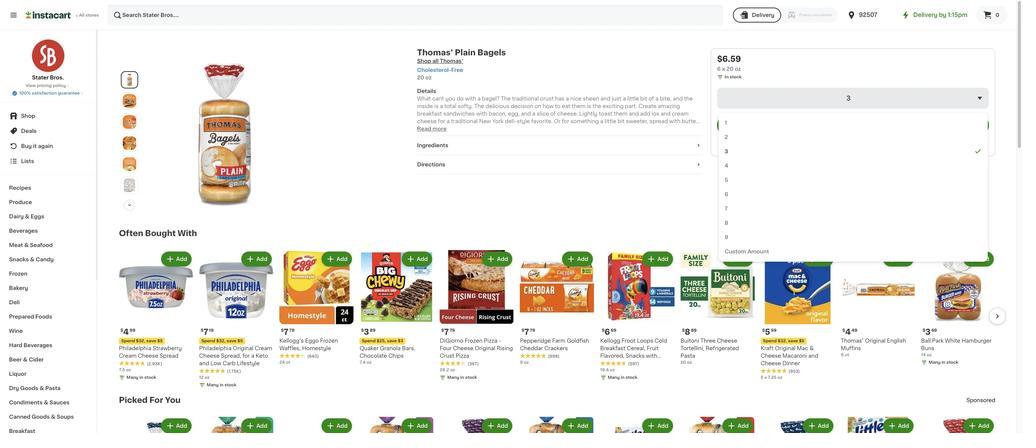 Task type: vqa. For each thing, say whether or not it's contained in the screenshot.
the rightmost order
no



Task type: locate. For each thing, give the bounding box(es) containing it.
directions
[[417, 162, 446, 167]]

shop up "deals"
[[21, 113, 35, 119]]

1 horizontal spatial pasta
[[681, 353, 696, 359]]

hard beverages
[[9, 343, 52, 348]]

strawberry
[[153, 346, 182, 351]]

9 $ from the left
[[763, 329, 766, 333]]

$32, up kraft original mac & cheese macaroni and cheese dinner
[[778, 339, 788, 343]]

spend $32, save $5 for 4
[[121, 339, 163, 343]]

thomas' inside thomas' plain bagels shop all thomas' cholesterol-free 20 oz
[[417, 49, 453, 57]]

1 horizontal spatial $32,
[[216, 339, 226, 343]]

0 vertical spatial 20
[[727, 66, 734, 72]]

x inside item carousel region
[[765, 376, 768, 380]]

beer
[[9, 357, 22, 362]]

1 vertical spatial cream
[[119, 353, 137, 359]]

2 69 from the left
[[932, 329, 938, 333]]

x
[[723, 66, 726, 72], [765, 376, 768, 380]]

condiments & sauces link
[[5, 396, 92, 410]]

92507
[[860, 12, 878, 18]]

save up spread,
[[227, 339, 237, 343]]

$ 3 69
[[923, 328, 938, 336]]

None search field
[[108, 5, 724, 26]]

spend for 5
[[764, 339, 777, 343]]

ct inside the thomas' original english muffins 6 ct
[[845, 353, 850, 357]]

79 up digiorno
[[450, 329, 455, 333]]

cheese inside 'buitoni three cheese tortellini, refrigerated pasta 20 oz'
[[717, 338, 738, 344]]

1 $32, from the left
[[136, 339, 145, 343]]

in up the picked
[[140, 376, 143, 380]]

recipes link
[[5, 181, 92, 195]]

& inside kraft original mac & cheese macaroni and cheese dinner
[[810, 346, 814, 351]]

deli link
[[5, 295, 92, 310]]

sauces
[[50, 400, 70, 405]]

3 inside field
[[847, 95, 851, 101]]

6 inside 4 5 6 7 8 9 custom amount
[[725, 192, 729, 197]]

0 horizontal spatial 20
[[417, 75, 424, 80]]

7.5 oz
[[119, 368, 131, 372]]

oz right 12
[[205, 376, 210, 380]]

1 horizontal spatial frozen
[[320, 338, 338, 344]]

goods for dry
[[20, 386, 38, 391]]

0 horizontal spatial thomas'
[[417, 49, 453, 57]]

enlarge breakfast bakery thomas' plain bagels ingredients (opens in a new tab) image
[[123, 179, 136, 192]]

4 for spend $32, save $5
[[123, 328, 129, 336]]

4 left 99
[[123, 328, 129, 336]]

3 save from the left
[[387, 339, 397, 343]]

1 $ 7 79 from the left
[[522, 328, 536, 336]]

99
[[130, 329, 135, 333]]

bought
[[145, 229, 176, 237]]

in down 'c,'
[[621, 376, 625, 380]]

1 vertical spatial 9
[[520, 361, 523, 365]]

0 horizontal spatial 9
[[520, 361, 523, 365]]

1 79 from the left
[[530, 329, 536, 333]]

$5 for 5
[[800, 339, 805, 343]]

snacks & candy
[[9, 257, 54, 262]]

save up philadelphia strawberry cream cheese spread
[[146, 339, 156, 343]]

cream up 7.5 oz
[[119, 353, 137, 359]]

3 spend $32, save $5 from the left
[[764, 339, 805, 343]]

$ up quaker
[[361, 329, 364, 333]]

many in stock down 'c,'
[[608, 376, 638, 380]]

2 horizontal spatial $5
[[800, 339, 805, 343]]

0 vertical spatial 8
[[725, 220, 729, 226]]

1 spend from the left
[[121, 339, 135, 343]]

$ inside $ 8 89
[[683, 329, 685, 333]]

list box
[[719, 113, 988, 262]]

89 up the spend $25, save $3
[[370, 329, 376, 333]]

philadelphia down the $ 4 99
[[119, 346, 151, 351]]

liquor
[[9, 371, 26, 377]]

8 inside item carousel region
[[685, 328, 691, 336]]

2 spend from the left
[[202, 339, 215, 343]]

stock
[[730, 75, 742, 79], [947, 361, 959, 365], [144, 376, 156, 380], [466, 376, 477, 380], [626, 376, 638, 380], [225, 383, 237, 387]]

1 horizontal spatial spend $32, save $5
[[202, 339, 243, 343]]

three
[[701, 338, 716, 344]]

0 vertical spatial thomas'
[[417, 49, 453, 57]]

$32, for 5
[[778, 339, 788, 343]]

shop left all
[[417, 58, 432, 64]]

1 $ from the left
[[121, 329, 123, 333]]

oz down vitamin
[[610, 368, 615, 372]]

2 save from the left
[[227, 339, 237, 343]]

0 horizontal spatial 4
[[123, 328, 129, 336]]

$5 for 4
[[157, 339, 163, 343]]

eggs
[[31, 214, 44, 219]]

in for rising
[[461, 376, 465, 380]]

1 vertical spatial and
[[199, 361, 209, 366]]

3 $ from the left
[[201, 329, 204, 333]]

stock down (367)
[[466, 376, 477, 380]]

9 up custom
[[725, 235, 729, 240]]

enlarge breakfast bakery thomas' plain bagels hero (opens in a new tab) image
[[123, 73, 136, 87]]

$6.59 6 x 20 oz
[[718, 55, 742, 72]]

7 $ from the left
[[602, 329, 605, 333]]

stock for digiorno frozen pizza - four cheese original rising crust pizza
[[466, 376, 477, 380]]

9 down the cheddar
[[520, 361, 523, 365]]

3 field
[[718, 88, 990, 109]]

1:15pm
[[949, 12, 968, 18]]

philadelphia
[[119, 346, 151, 351], [199, 346, 232, 351]]

stock for philadelphia original cream cheese spread, for a keto and low carb lifestyle
[[225, 383, 237, 387]]

1 horizontal spatial delivery
[[914, 12, 938, 18]]

1 vertical spatial shop
[[21, 113, 35, 119]]

2 horizontal spatial spend $32, save $5
[[764, 339, 805, 343]]

0 vertical spatial cream
[[255, 346, 273, 351]]

$ left 99
[[121, 329, 123, 333]]

spend $32, save $5 up philadelphia strawberry cream cheese spread
[[121, 339, 163, 343]]

0 horizontal spatial $32,
[[136, 339, 145, 343]]

0 horizontal spatial x
[[723, 66, 726, 72]]

0 horizontal spatial 5
[[725, 177, 729, 183]]

3 79 from the left
[[450, 329, 455, 333]]

save
[[146, 339, 156, 343], [227, 339, 237, 343], [387, 339, 397, 343], [789, 339, 799, 343]]

seafood
[[30, 243, 53, 248]]

original up macaroni
[[776, 346, 796, 351]]

2 $32, from the left
[[216, 339, 226, 343]]

list box containing 1
[[719, 113, 988, 262]]

2 philadelphia from the left
[[199, 346, 232, 351]]

$ 3 89
[[361, 328, 376, 336]]

1 vertical spatial snacks
[[626, 353, 645, 359]]

pasta down tortellini,
[[681, 353, 696, 359]]

cheese
[[717, 338, 738, 344], [453, 346, 474, 351], [138, 353, 158, 359], [199, 353, 220, 359], [761, 353, 782, 359], [761, 361, 782, 366]]

ct right 24
[[286, 361, 290, 365]]

buy it again
[[21, 144, 53, 149]]

eggo
[[305, 338, 319, 344]]

cheese down kraft
[[761, 353, 782, 359]]

8 up buitoni
[[685, 328, 691, 336]]

79 up pepperidge
[[530, 329, 536, 333]]

1 vertical spatial goods
[[32, 414, 50, 420]]

spend $25, save $3
[[362, 339, 404, 343]]

1 spend $32, save $5 from the left
[[121, 339, 163, 343]]

original inside digiorno frozen pizza - four cheese original rising crust pizza
[[475, 346, 496, 351]]

10 $ from the left
[[843, 329, 846, 333]]

oz down cholesterol-
[[426, 75, 432, 80]]

4 spend from the left
[[764, 339, 777, 343]]

2 $ 7 79 from the left
[[281, 328, 295, 336]]

1 horizontal spatial 20
[[681, 361, 687, 365]]

goods
[[20, 386, 38, 391], [32, 414, 50, 420]]

$32,
[[136, 339, 145, 343], [216, 339, 226, 343], [778, 339, 788, 343]]

7 for four
[[444, 328, 449, 336]]

meat
[[9, 243, 23, 248]]

0
[[996, 12, 1000, 18]]

0 vertical spatial 9
[[725, 235, 729, 240]]

frozen right digiorno
[[465, 338, 483, 344]]

79 for kellogg's
[[289, 329, 295, 333]]

1 vertical spatial 8
[[685, 328, 691, 336]]

deli
[[9, 300, 20, 305]]

oz down tortellini,
[[688, 361, 693, 365]]

20 up the in stock
[[727, 66, 734, 72]]

english
[[888, 338, 907, 344]]

$32, for 7
[[216, 339, 226, 343]]

& up the condiments & sauces
[[40, 386, 44, 391]]

beverages up cider
[[24, 343, 52, 348]]

beverages
[[9, 228, 38, 234], [24, 343, 52, 348]]

11 $ from the left
[[923, 329, 926, 333]]

& right mac
[[810, 346, 814, 351]]

white
[[946, 338, 961, 344]]

frozen up "homestyle"
[[320, 338, 338, 344]]

2 vertical spatial 5
[[761, 376, 764, 380]]

2 horizontal spatial $ 7 79
[[522, 328, 536, 336]]

1 horizontal spatial shop
[[417, 58, 432, 64]]

dairy & eggs link
[[5, 209, 92, 224]]

kellogg's
[[280, 338, 304, 344]]

and left low
[[199, 361, 209, 366]]

1 horizontal spatial 8
[[725, 220, 729, 226]]

2 vertical spatial 20
[[681, 361, 687, 365]]

digiorno
[[440, 338, 464, 344]]

buy it again link
[[5, 139, 92, 154]]

$ left 59
[[763, 329, 766, 333]]

0 vertical spatial shop
[[417, 58, 432, 64]]

7.4
[[360, 361, 366, 365]]

89 for 8
[[692, 329, 697, 333]]

pizza up (367)
[[456, 353, 470, 359]]

2 spend $32, save $5 from the left
[[202, 339, 243, 343]]

0 horizontal spatial philadelphia
[[119, 346, 151, 351]]

philadelphia inside philadelphia original cream cheese spread, for a keto and low carb lifestyle
[[199, 346, 232, 351]]

oz inside 'buitoni three cheese tortellini, refrigerated pasta 20 oz'
[[688, 361, 693, 365]]

1 horizontal spatial snacks
[[626, 353, 645, 359]]

0 horizontal spatial spend $32, save $5
[[121, 339, 163, 343]]

79
[[530, 329, 536, 333], [289, 329, 295, 333], [450, 329, 455, 333]]

89 inside $ 3 89
[[370, 329, 376, 333]]

0 horizontal spatial cream
[[119, 353, 137, 359]]

0 vertical spatial 5
[[725, 177, 729, 183]]

$ 7 79 for kellogg's
[[281, 328, 295, 336]]

1 horizontal spatial pizza
[[484, 338, 498, 344]]

8 inside 4 5 6 7 8 9 custom amount
[[725, 220, 729, 226]]

$ inside $ 4 49
[[843, 329, 846, 333]]

oz up the in stock
[[735, 66, 742, 72]]

beverages down dairy & eggs
[[9, 228, 38, 234]]

0 horizontal spatial 79
[[289, 329, 295, 333]]

snacks down the cereal,
[[626, 353, 645, 359]]

& right the beer at the bottom left of the page
[[23, 357, 28, 362]]

stock down (2.93k)
[[144, 376, 156, 380]]

2 horizontal spatial 4
[[846, 328, 851, 336]]

loops
[[637, 338, 654, 344]]

save for 3
[[387, 339, 397, 343]]

4 inside 4 5 6 7 8 9 custom amount
[[725, 163, 729, 168]]

many in stock down (1.75k)
[[207, 383, 237, 387]]

0 horizontal spatial 69
[[611, 329, 617, 333]]

original up for
[[233, 346, 254, 351]]

0 vertical spatial pasta
[[681, 353, 696, 359]]

beer & cider link
[[5, 353, 92, 367]]

philadelphia up low
[[199, 346, 232, 351]]

flavored,
[[601, 353, 625, 359]]

snacks inside kellogg froot loops cold breakfast cereal, fruit flavored, snacks with vitamin c, original
[[626, 353, 645, 359]]

thomas' for plain
[[417, 49, 453, 57]]

goldfish
[[567, 338, 590, 344]]

$5 for 7
[[238, 339, 243, 343]]

4 save from the left
[[789, 339, 799, 343]]

cream up keto
[[255, 346, 273, 351]]

$32, up spread,
[[216, 339, 226, 343]]

69 up kellogg
[[611, 329, 617, 333]]

custom
[[725, 249, 747, 254]]

frozen inside digiorno frozen pizza - four cheese original rising crust pizza
[[465, 338, 483, 344]]

1 horizontal spatial and
[[809, 353, 819, 359]]

c,
[[622, 361, 627, 366]]

0 horizontal spatial and
[[199, 361, 209, 366]]

spend $32, save $5 down 59
[[764, 339, 805, 343]]

1 89 from the left
[[370, 329, 376, 333]]

5 inside 4 5 6 7 8 9 custom amount
[[725, 177, 729, 183]]

shop inside thomas' plain bagels shop all thomas' cholesterol-free 20 oz
[[417, 58, 432, 64]]

69 inside '$ 6 69'
[[611, 329, 617, 333]]

8 $ from the left
[[683, 329, 685, 333]]

$32, up philadelphia strawberry cream cheese spread
[[136, 339, 145, 343]]

original inside the thomas' original english muffins 6 ct
[[866, 338, 886, 344]]

89 for 3
[[370, 329, 376, 333]]

bars,
[[402, 346, 416, 351]]

save for 7
[[227, 339, 237, 343]]

1 horizontal spatial 4
[[725, 163, 729, 168]]

1 vertical spatial 5
[[766, 328, 771, 336]]

2 horizontal spatial 20
[[727, 66, 734, 72]]

2 horizontal spatial frozen
[[465, 338, 483, 344]]

lists
[[21, 159, 34, 164]]

more
[[433, 126, 447, 131]]

1 horizontal spatial 79
[[450, 329, 455, 333]]

1 philadelphia from the left
[[119, 346, 151, 351]]

28.2 oz
[[440, 368, 456, 372]]

1 vertical spatial ct
[[286, 361, 290, 365]]

9 inside item carousel region
[[520, 361, 523, 365]]

1 horizontal spatial $ 7 79
[[442, 328, 455, 336]]

spend down the $ 4 99
[[121, 339, 135, 343]]

69 inside $ 3 69
[[932, 329, 938, 333]]

spend $32, save $5 for 7
[[202, 339, 243, 343]]

7.25
[[768, 376, 777, 380]]

2 horizontal spatial $32,
[[778, 339, 788, 343]]

service type group
[[734, 8, 839, 23]]

8
[[725, 220, 729, 226], [685, 328, 691, 336]]

original inside philadelphia original cream cheese spread, for a keto and low carb lifestyle
[[233, 346, 254, 351]]

3 $32, from the left
[[778, 339, 788, 343]]

0 horizontal spatial pasta
[[45, 386, 61, 391]]

7 inside 4 5 6 7 8 9 custom amount
[[725, 206, 728, 211]]

thomas' inside the thomas' original english muffins 6 ct
[[842, 338, 864, 344]]

product group
[[119, 250, 193, 382], [199, 250, 274, 390], [280, 250, 354, 366], [360, 250, 434, 366], [440, 250, 514, 382], [520, 250, 595, 366], [601, 250, 675, 382], [681, 250, 755, 366], [761, 250, 836, 381], [842, 250, 916, 358], [922, 250, 996, 367], [119, 417, 193, 433], [199, 417, 274, 433], [280, 417, 354, 433], [360, 417, 434, 433], [440, 417, 514, 433], [520, 417, 595, 433], [601, 417, 675, 433], [681, 417, 755, 433], [761, 417, 836, 433], [842, 417, 916, 433], [922, 417, 996, 433]]

vitamin
[[601, 361, 621, 366]]

delivery inside button
[[752, 12, 775, 18]]

deals link
[[5, 124, 92, 139]]

1 horizontal spatial 9
[[725, 235, 729, 240]]

cheese up 5 x 7.25 oz
[[761, 361, 782, 366]]

in down low
[[220, 383, 224, 387]]

in for keto
[[220, 383, 224, 387]]

spend for 3
[[362, 339, 376, 343]]

$ 4 99
[[121, 328, 135, 336]]

7
[[725, 206, 728, 211], [525, 328, 530, 336], [204, 328, 208, 336], [284, 328, 289, 336], [444, 328, 449, 336]]

$ 7 79
[[522, 328, 536, 336], [281, 328, 295, 336], [442, 328, 455, 336]]

$ 7 79 up digiorno
[[442, 328, 455, 336]]

1 vertical spatial thomas'
[[842, 338, 864, 344]]

8 up custom
[[725, 220, 729, 226]]

1 69 from the left
[[611, 329, 617, 333]]

$ 7 79 up pepperidge
[[522, 328, 536, 336]]

2 79 from the left
[[289, 329, 295, 333]]

0 horizontal spatial delivery
[[752, 12, 775, 18]]

and inside kraft original mac & cheese macaroni and cheese dinner
[[809, 353, 819, 359]]

2 $5 from the left
[[238, 339, 243, 343]]

dry goods & pasta link
[[5, 381, 92, 396]]

oz
[[735, 66, 742, 72], [426, 75, 432, 80], [928, 353, 932, 357], [524, 361, 529, 365], [367, 361, 372, 365], [688, 361, 693, 365], [126, 368, 131, 372], [451, 368, 456, 372], [610, 368, 615, 372], [205, 376, 210, 380], [778, 376, 783, 380]]

directions button
[[417, 161, 702, 168]]

delivery for delivery by 1:15pm
[[914, 12, 938, 18]]

many down buns
[[929, 361, 941, 365]]

4 down 2
[[725, 163, 729, 168]]

product group containing 8
[[681, 250, 755, 366]]

0 vertical spatial goods
[[20, 386, 38, 391]]

0 horizontal spatial pizza
[[456, 353, 470, 359]]

$ 7 79 for digiorno
[[442, 328, 455, 336]]

5 for $
[[766, 328, 771, 336]]

1 horizontal spatial 89
[[692, 329, 697, 333]]

original
[[866, 338, 886, 344], [233, 346, 254, 351], [475, 346, 496, 351], [776, 346, 796, 351], [629, 361, 649, 366]]

thomas' up all
[[417, 49, 453, 57]]

oz right the 28.2
[[451, 368, 456, 372]]

69 up park
[[932, 329, 938, 333]]

refrigerated
[[706, 346, 740, 351]]

1 horizontal spatial cream
[[255, 346, 273, 351]]

$ up pepperidge
[[522, 329, 525, 333]]

stock right 'in'
[[730, 75, 742, 79]]

farm
[[553, 338, 566, 344]]

x left 7.25
[[765, 376, 768, 380]]

x inside $6.59 6 x 20 oz
[[723, 66, 726, 72]]

1 vertical spatial 20
[[417, 75, 424, 80]]

stock down (597)
[[626, 376, 638, 380]]

frozen inside kellogg's eggo frozen waffles, homestyle
[[320, 338, 338, 344]]

original right 'c,'
[[629, 361, 649, 366]]

1 horizontal spatial $5
[[238, 339, 243, 343]]

1 horizontal spatial thomas'
[[842, 338, 864, 344]]

many down 28.2 oz
[[448, 376, 460, 380]]

philadelphia inside philadelphia strawberry cream cheese spread
[[119, 346, 151, 351]]

original left english
[[866, 338, 886, 344]]

20 up details
[[417, 75, 424, 80]]

$ left '49'
[[843, 329, 846, 333]]

$ 7 79 for pepperidge
[[522, 328, 536, 336]]

$ up digiorno
[[442, 329, 444, 333]]

3 spend from the left
[[362, 339, 376, 343]]

cheese down digiorno
[[453, 346, 474, 351]]

$ up buitoni
[[683, 329, 685, 333]]

& right meat
[[24, 243, 29, 248]]

save up granola
[[387, 339, 397, 343]]

20
[[727, 66, 734, 72], [417, 75, 424, 80], [681, 361, 687, 365]]

1 horizontal spatial ct
[[845, 353, 850, 357]]

0 horizontal spatial $ 7 79
[[281, 328, 295, 336]]

oz down the cheddar
[[524, 361, 529, 365]]

many in stock down 7.5 oz
[[127, 376, 156, 380]]

snacks down meat
[[9, 257, 29, 262]]

6 $ from the left
[[442, 329, 444, 333]]

$ up kellogg's
[[281, 329, 284, 333]]

0 vertical spatial pizza
[[484, 338, 498, 344]]

1 vertical spatial x
[[765, 376, 768, 380]]

many down 19.4 oz
[[608, 376, 620, 380]]

9 oz
[[520, 361, 529, 365]]

spend up quaker
[[362, 339, 376, 343]]

89 inside $ 8 89
[[692, 329, 697, 333]]

79 up kellogg's
[[289, 329, 295, 333]]

$6.59
[[718, 55, 742, 63]]

2 horizontal spatial 5
[[766, 328, 771, 336]]

oz right 7.4
[[367, 361, 372, 365]]

$5 up philadelphia original cream cheese spread, for a keto and low carb lifestyle
[[238, 339, 243, 343]]

thomas' original english muffins 6 ct
[[842, 338, 907, 357]]

5 $ from the left
[[361, 329, 364, 333]]

product group containing 5
[[761, 250, 836, 381]]

cream inside philadelphia strawberry cream cheese spread
[[119, 353, 137, 359]]

0 horizontal spatial $5
[[157, 339, 163, 343]]

2 horizontal spatial 79
[[530, 329, 536, 333]]

cheese inside digiorno frozen pizza - four cheese original rising crust pizza
[[453, 346, 474, 351]]

many in stock down 28.2 oz
[[448, 376, 477, 380]]

89 up buitoni
[[692, 329, 697, 333]]

$5
[[157, 339, 163, 343], [238, 339, 243, 343], [800, 339, 805, 343]]

0 horizontal spatial 8
[[685, 328, 691, 336]]

pasta up condiments & sauces link
[[45, 386, 61, 391]]

0 horizontal spatial 89
[[370, 329, 376, 333]]

1 horizontal spatial philadelphia
[[199, 346, 232, 351]]

(998)
[[548, 355, 560, 359]]

Search field
[[109, 5, 723, 25]]

dairy & eggs
[[9, 214, 44, 219]]

oz right the 14
[[928, 353, 932, 357]]

0 horizontal spatial shop
[[21, 113, 35, 119]]

2 89 from the left
[[692, 329, 697, 333]]

kraft
[[761, 346, 774, 351]]

4 left '49'
[[846, 328, 851, 336]]

many in stock for keto
[[207, 383, 237, 387]]

original for thomas'
[[866, 338, 886, 344]]

in
[[725, 75, 729, 79]]

1 horizontal spatial x
[[765, 376, 768, 380]]

goods for canned
[[32, 414, 50, 420]]

0 horizontal spatial ct
[[286, 361, 290, 365]]

oz inside ball park white hamburger buns 14 oz
[[928, 353, 932, 357]]

goods down the condiments & sauces
[[32, 414, 50, 420]]

100% satisfaction guarantee
[[19, 91, 80, 95]]

cheese up low
[[199, 353, 220, 359]]

froot
[[622, 338, 636, 344]]

(2.93k)
[[147, 362, 162, 366]]

3 $5 from the left
[[800, 339, 805, 343]]

in for flavored,
[[621, 376, 625, 380]]

spend $32, save $5 down 19
[[202, 339, 243, 343]]

ball
[[922, 338, 932, 344]]

and inside philadelphia original cream cheese spread, for a keto and low carb lifestyle
[[199, 361, 209, 366]]

dry
[[9, 386, 19, 391]]

pasta
[[681, 353, 696, 359], [45, 386, 61, 391]]

pasta inside 'buitoni three cheese tortellini, refrigerated pasta 20 oz'
[[681, 353, 696, 359]]

20 down tortellini,
[[681, 361, 687, 365]]

1 horizontal spatial 69
[[932, 329, 938, 333]]

snacks
[[9, 257, 29, 262], [626, 353, 645, 359]]

0 vertical spatial x
[[723, 66, 726, 72]]

$ up ball
[[923, 329, 926, 333]]

delivery by 1:15pm
[[914, 12, 968, 18]]

79 for pepperidge
[[530, 329, 536, 333]]

enlarge breakfast bakery thomas' plain bagels angle_left (opens in a new tab) image
[[123, 94, 136, 108]]

ct down muffins
[[845, 353, 850, 357]]

0 vertical spatial snacks
[[9, 257, 29, 262]]

original up (367)
[[475, 346, 496, 351]]

0 vertical spatial beverages
[[9, 228, 38, 234]]

0 vertical spatial ct
[[845, 353, 850, 357]]

lifestyle
[[237, 361, 260, 366]]

1 $5 from the left
[[157, 339, 163, 343]]

pricing
[[37, 84, 52, 88]]

cream inside philadelphia original cream cheese spread, for a keto and low carb lifestyle
[[255, 346, 273, 351]]

1 vertical spatial pasta
[[45, 386, 61, 391]]

hamburger
[[962, 338, 992, 344]]

many for rising
[[448, 376, 460, 380]]

$5 up strawberry
[[157, 339, 163, 343]]

many in stock for flavored,
[[608, 376, 638, 380]]

20 inside 'buitoni three cheese tortellini, refrigerated pasta 20 oz'
[[681, 361, 687, 365]]

0 horizontal spatial snacks
[[9, 257, 29, 262]]

0 vertical spatial and
[[809, 353, 819, 359]]

stock for kellogg froot loops cold breakfast cereal, fruit flavored, snacks with vitamin c, original
[[626, 376, 638, 380]]

original inside kraft original mac & cheese macaroni and cheese dinner
[[776, 346, 796, 351]]

1 save from the left
[[146, 339, 156, 343]]

cheese up refrigerated
[[717, 338, 738, 344]]

3 $ 7 79 from the left
[[442, 328, 455, 336]]



Task type: describe. For each thing, give the bounding box(es) containing it.
crust
[[440, 353, 455, 359]]

7.5
[[119, 368, 125, 372]]

prepared
[[9, 314, 34, 319]]

digiorno frozen pizza - four cheese original rising crust pizza
[[440, 338, 513, 359]]

stater
[[32, 75, 49, 80]]

100% satisfaction guarantee button
[[12, 89, 84, 96]]

$ inside the $ 4 99
[[121, 329, 123, 333]]

fruit
[[647, 346, 659, 351]]

oz inside $6.59 6 x 20 oz
[[735, 66, 742, 72]]

spread,
[[221, 353, 241, 359]]

keto
[[256, 353, 268, 359]]

$ inside $ 3 89
[[361, 329, 364, 333]]

$ inside $ 7 19
[[201, 329, 204, 333]]

muffins
[[842, 346, 862, 351]]

6 inside the thomas' original english muffins 6 ct
[[842, 353, 844, 357]]

buy
[[21, 144, 32, 149]]

a
[[251, 353, 254, 359]]

1 horizontal spatial 5
[[761, 376, 764, 380]]

stock down ball park white hamburger buns 14 oz
[[947, 361, 959, 365]]

for
[[243, 353, 250, 359]]

cream for 4
[[119, 353, 137, 359]]

stater bros. logo image
[[31, 39, 65, 72]]

20 inside $6.59 6 x 20 oz
[[727, 66, 734, 72]]

enlarge breakfast bakery thomas' plain bagels angle_right (opens in a new tab) image
[[123, 115, 136, 129]]

park
[[933, 338, 944, 344]]

delivery button
[[734, 8, 782, 23]]

mac
[[797, 346, 809, 351]]

frozen link
[[5, 267, 92, 281]]

9 inside 4 5 6 7 8 9 custom amount
[[725, 235, 729, 240]]

candy
[[36, 257, 54, 262]]

stater bros.
[[32, 75, 64, 80]]

$ inside $ 5 59
[[763, 329, 766, 333]]

philadelphia for 7
[[199, 346, 232, 351]]

thomas' for original
[[842, 338, 864, 344]]

oz right 7.25
[[778, 376, 783, 380]]

enlarge breakfast bakery thomas' plain bagels angle_back (opens in a new tab) image
[[123, 136, 136, 150]]

enlarge breakfast bakery thomas' plain bagels angle_top (opens in a new tab) image
[[123, 157, 136, 171]]

28.2
[[440, 368, 450, 372]]

69 for 3
[[932, 329, 938, 333]]

hard beverages link
[[5, 338, 92, 353]]

& left candy
[[30, 257, 34, 262]]

satisfaction
[[32, 91, 57, 95]]

12
[[199, 376, 204, 380]]

wine link
[[5, 324, 92, 338]]

69 for 6
[[611, 329, 617, 333]]

tortellini,
[[681, 346, 705, 351]]

soups
[[57, 414, 74, 420]]

pasta inside the "dry goods & pasta" link
[[45, 386, 61, 391]]

with
[[178, 229, 197, 237]]

chips
[[389, 353, 404, 359]]

spend for 7
[[202, 339, 215, 343]]

all
[[433, 58, 439, 64]]

foods
[[35, 314, 52, 319]]

dry goods & pasta
[[9, 386, 61, 391]]

6 inside $6.59 6 x 20 oz
[[718, 66, 721, 72]]

instacart logo image
[[26, 11, 71, 20]]

condiments & sauces
[[9, 400, 70, 405]]

& left sauces at the bottom of page
[[44, 400, 48, 405]]

spend $32, save $5 for 5
[[764, 339, 805, 343]]

save for 4
[[146, 339, 156, 343]]

stock for philadelphia strawberry cream cheese spread
[[144, 376, 156, 380]]

0 button
[[977, 6, 1008, 24]]

meat & seafood
[[9, 243, 53, 248]]

breakfast bakery thomas' plain bagels hero image
[[146, 54, 303, 211]]

79 for digiorno
[[450, 329, 455, 333]]

buitoni
[[681, 338, 700, 344]]

cheese inside philadelphia original cream cheese spread, for a keto and low carb lifestyle
[[199, 353, 220, 359]]

macaroni
[[783, 353, 808, 359]]

3 inside option
[[725, 149, 729, 154]]

liquor link
[[5, 367, 92, 381]]

kellogg's eggo frozen waffles, homestyle
[[280, 338, 338, 351]]

produce
[[9, 200, 32, 205]]

$32, for 4
[[136, 339, 145, 343]]

1 vertical spatial pizza
[[456, 353, 470, 359]]

pepperidge farm goldfish cheddar crackers
[[520, 338, 590, 351]]

crackers
[[545, 346, 568, 351]]

product group containing 6
[[601, 250, 675, 382]]

picked
[[119, 396, 148, 404]]

original for philadelphia
[[233, 346, 254, 351]]

cholesterol-
[[417, 67, 452, 73]]

oz inside thomas' plain bagels shop all thomas' cholesterol-free 20 oz
[[426, 75, 432, 80]]

oz inside quaker granola bars, chocolate chips 7.4 oz
[[367, 361, 372, 365]]

$25,
[[377, 339, 386, 343]]

many in stock down ball park white hamburger buns 14 oz
[[929, 361, 959, 365]]

14
[[922, 353, 927, 357]]

it
[[33, 144, 37, 149]]

delivery by 1:15pm link
[[902, 11, 968, 20]]

3 option
[[722, 144, 985, 159]]

& left eggs
[[25, 214, 29, 219]]

view pricing policy link
[[26, 83, 70, 89]]

wine
[[9, 329, 23, 334]]

carb
[[223, 361, 236, 366]]

canned goods & soups
[[9, 414, 74, 420]]

snacks & candy link
[[5, 252, 92, 267]]

many for keto
[[207, 383, 219, 387]]

philadelphia for 4
[[119, 346, 151, 351]]

meat & seafood link
[[5, 238, 92, 252]]

shop link
[[5, 109, 92, 124]]

picked for you
[[119, 396, 181, 404]]

details button
[[417, 87, 702, 95]]

delivery for delivery
[[752, 12, 775, 18]]

original for kraft
[[776, 346, 796, 351]]

many for flavored,
[[608, 376, 620, 380]]

4 5 6 7 8 9 custom amount
[[725, 163, 770, 254]]

for
[[150, 396, 163, 404]]

4 for thomas' original english muffins
[[846, 328, 851, 336]]

bagels
[[478, 49, 506, 57]]

$ 4 49
[[843, 328, 858, 336]]

recipes
[[9, 185, 31, 191]]

cheese inside philadelphia strawberry cream cheese spread
[[138, 353, 158, 359]]

4 $ from the left
[[281, 329, 284, 333]]

5 for 4
[[725, 177, 729, 183]]

spend for 4
[[121, 339, 135, 343]]

waffles,
[[280, 346, 301, 351]]

amount
[[748, 249, 770, 254]]

original inside kellogg froot loops cold breakfast cereal, fruit flavored, snacks with vitamin c, original
[[629, 361, 649, 366]]

0 horizontal spatial frozen
[[9, 271, 27, 277]]

many in stock for rising
[[448, 376, 477, 380]]

oz right 7.5
[[126, 368, 131, 372]]

7 for homestyle
[[284, 328, 289, 336]]

details
[[417, 89, 437, 94]]

low
[[211, 361, 221, 366]]

ball park white hamburger buns 14 oz
[[922, 338, 992, 357]]

save for 5
[[789, 339, 799, 343]]

buitoni three cheese tortellini, refrigerated pasta 20 oz
[[681, 338, 740, 365]]

5 x 7.25 oz
[[761, 376, 783, 380]]

49
[[852, 329, 858, 333]]

20 inside thomas' plain bagels shop all thomas' cholesterol-free 20 oz
[[417, 75, 424, 80]]

$3
[[398, 339, 404, 343]]

item carousel region
[[109, 247, 1007, 393]]

in down ball park white hamburger buns 14 oz
[[942, 361, 946, 365]]

canned goods & soups link
[[5, 410, 92, 424]]

lists link
[[5, 154, 92, 169]]

homestyle
[[302, 346, 331, 351]]

& left the 'soups'
[[51, 414, 55, 420]]

read
[[417, 126, 432, 131]]

breakfast
[[601, 346, 626, 351]]

2 $ from the left
[[522, 329, 525, 333]]

spo nsored
[[967, 398, 996, 403]]

$ inside $ 3 69
[[923, 329, 926, 333]]

read more
[[417, 126, 447, 131]]

many down 7.5 oz
[[127, 376, 139, 380]]

$ inside '$ 6 69'
[[602, 329, 605, 333]]

1 vertical spatial beverages
[[24, 343, 52, 348]]

often bought with
[[119, 229, 197, 237]]

cream for 7
[[255, 346, 273, 351]]

(953)
[[789, 370, 800, 374]]

(367)
[[468, 362, 479, 366]]

7 for crackers
[[525, 328, 530, 336]]

-
[[499, 338, 502, 344]]



